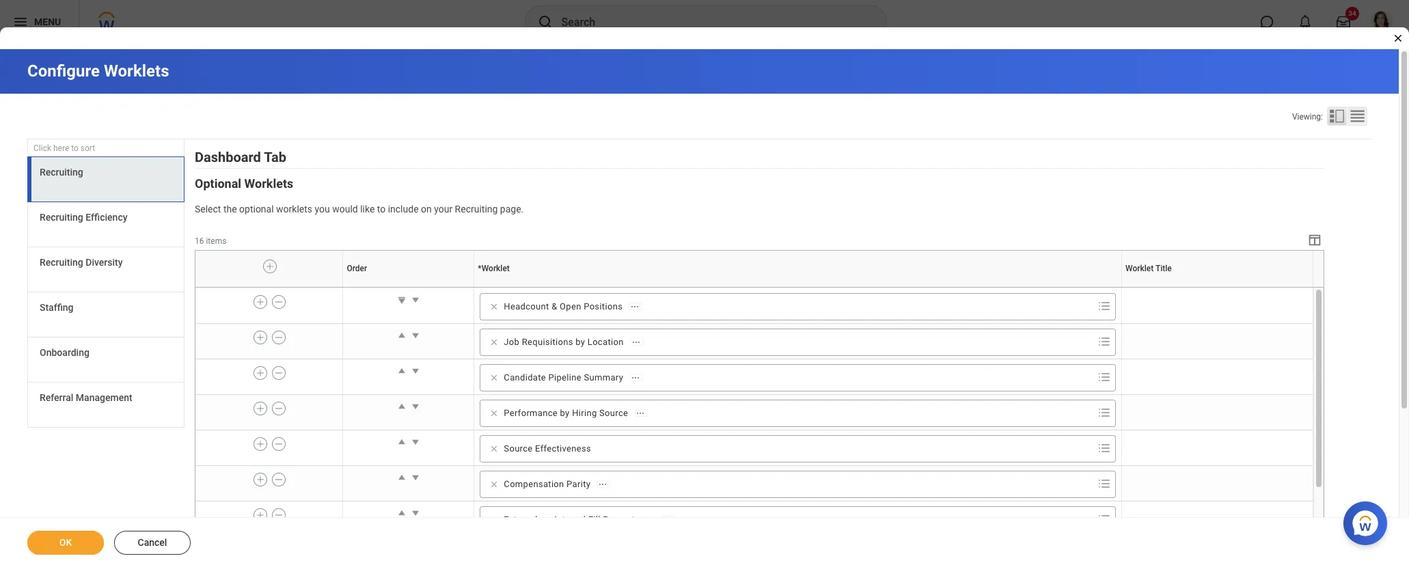 Task type: describe. For each thing, give the bounding box(es) containing it.
1 horizontal spatial source
[[600, 408, 628, 418]]

x small image for job requisitions by location
[[488, 336, 501, 349]]

optional worklets group
[[195, 176, 1325, 567]]

select the optional worklets you would like to include on your recruiting page.
[[195, 204, 524, 215]]

job requisitions by location element
[[504, 336, 624, 349]]

1 prompts image from the top
[[1096, 369, 1113, 385]]

Toggle to Grid view radio
[[1348, 107, 1368, 126]]

profile logan mcneil element
[[1363, 7, 1401, 37]]

recruiting diversity
[[40, 257, 123, 268]]

headcount & open positions, press delete to clear value. option
[[485, 299, 647, 315]]

16 items
[[195, 236, 226, 246]]

order for order worklet worklet title
[[408, 287, 410, 288]]

search image
[[537, 14, 553, 30]]

by inside performance by hiring source element
[[560, 408, 570, 418]]

row element containing external vs. internal fill percentages
[[196, 501, 1313, 537]]

row element containing headcount & open positions
[[196, 288, 1313, 324]]

16
[[195, 236, 204, 246]]

caret down image for source
[[409, 435, 422, 449]]

prompts image for source effectiveness
[[1096, 440, 1113, 457]]

ok button
[[27, 531, 104, 555]]

recruiting for recruiting efficiency
[[40, 212, 83, 223]]

you
[[315, 204, 330, 215]]

5 caret down image from the top
[[409, 506, 422, 520]]

x small image for source effectiveness
[[488, 442, 501, 456]]

plus image for candidate pipeline summary
[[255, 367, 265, 379]]

caret down image for compensation parity
[[409, 471, 422, 485]]

worklet title
[[1126, 264, 1172, 274]]

performance by hiring source element
[[504, 407, 628, 420]]

ok
[[59, 537, 72, 548]]

items
[[206, 236, 226, 246]]

optional worklets button
[[195, 176, 293, 191]]

sort
[[81, 144, 95, 153]]

caret down image for headcount
[[409, 293, 422, 307]]

list box inside configure worklets main content
[[27, 157, 185, 428]]

vs.
[[540, 515, 552, 525]]

percentages
[[603, 515, 655, 525]]

configure worklets main content
[[0, 49, 1410, 567]]

row element containing compensation parity
[[196, 466, 1313, 501]]

prompts image for source
[[1096, 405, 1113, 421]]

referral
[[40, 392, 73, 403]]

external vs. internal fill percentages, press delete to clear value. option
[[485, 512, 679, 528]]

plus image for first caret down image from the bottom of the optional worklets group
[[255, 509, 265, 522]]

order for order
[[347, 264, 367, 274]]

prompts image for headcount & open positions
[[1096, 298, 1113, 314]]

3 minus image from the top
[[274, 474, 283, 486]]

minus image for plus image associated with performance by hiring source caret down image
[[274, 403, 283, 415]]

compensation parity
[[504, 479, 591, 489]]

recruiting inside optional worklets group
[[455, 204, 498, 215]]

1 caret up image from the top
[[395, 329, 409, 342]]

caret down image for performance by hiring source
[[409, 400, 422, 413]]

cancel button
[[114, 531, 191, 555]]

worklets for configure worklets
[[104, 62, 169, 81]]

x small image for candidate pipeline summary
[[488, 371, 501, 385]]

positions
[[584, 301, 623, 312]]

related actions image for source
[[636, 409, 645, 418]]

performance
[[504, 408, 558, 418]]

job requisitions by location
[[504, 337, 624, 347]]

worklets for optional worklets
[[244, 176, 293, 191]]

1 vertical spatial title
[[1218, 287, 1220, 288]]

to inside popup button
[[71, 144, 79, 153]]

referral management
[[40, 392, 132, 403]]

performance by hiring source, press delete to clear value. option
[[485, 405, 652, 422]]

candidate
[[504, 372, 546, 383]]

prompts image for job requisitions by location
[[1096, 334, 1113, 350]]

plus image for caret down image related to job requisitions by location
[[255, 331, 265, 344]]

viewing:
[[1293, 112, 1323, 122]]

row element containing order
[[196, 251, 1317, 287]]

onboarding
[[40, 347, 89, 358]]

plus image for headcount & open positions
[[255, 296, 265, 308]]

prompts image for compensation parity
[[1096, 476, 1113, 492]]

hiring
[[572, 408, 597, 418]]

recruiting efficiency
[[40, 212, 128, 223]]

the
[[223, 204, 237, 215]]

minus image for source
[[274, 438, 283, 450]]

on
[[421, 204, 432, 215]]

notifications large image
[[1299, 15, 1312, 29]]

here
[[53, 144, 69, 153]]

related actions image for candidate pipeline summary
[[631, 373, 641, 383]]

efficiency
[[86, 212, 128, 223]]

workday assistant region
[[1344, 496, 1393, 545]]

caret up image for caret down image associated with compensation parity
[[395, 471, 409, 485]]

caret up image for first caret down image from the bottom of the optional worklets group
[[395, 506, 409, 520]]

compensation parity, press delete to clear value. option
[[485, 476, 615, 493]]

by inside the job requisitions by location element
[[576, 337, 585, 347]]

x small image for performance by hiring source
[[488, 407, 501, 420]]

optional
[[239, 204, 274, 215]]

order worklet worklet title
[[408, 287, 1220, 288]]



Task type: vqa. For each thing, say whether or not it's contained in the screenshot.
Employee inside tab list
no



Task type: locate. For each thing, give the bounding box(es) containing it.
optional
[[195, 176, 241, 191]]

pipeline
[[549, 372, 582, 383]]

2 x small image from the top
[[488, 513, 501, 527]]

1 vertical spatial caret down image
[[409, 435, 422, 449]]

1 horizontal spatial related actions image
[[663, 515, 672, 525]]

related actions image for positions
[[630, 302, 640, 312]]

x small image for headcount & open positions
[[488, 300, 501, 314]]

1 vertical spatial to
[[377, 204, 386, 215]]

caret down image
[[409, 293, 422, 307], [409, 435, 422, 449]]

to inside optional worklets group
[[377, 204, 386, 215]]

diversity
[[86, 257, 123, 268]]

would
[[332, 204, 358, 215]]

internal
[[554, 515, 586, 525]]

recruiting right 'your'
[[455, 204, 498, 215]]

0 vertical spatial source
[[600, 408, 628, 418]]

3 caret up image from the top
[[395, 471, 409, 485]]

caret down image
[[409, 329, 422, 342], [409, 364, 422, 378], [409, 400, 422, 413], [409, 471, 422, 485], [409, 506, 422, 520]]

worklets inside group
[[244, 176, 293, 191]]

2 row element from the top
[[196, 288, 1313, 324]]

related actions image right positions
[[630, 302, 640, 312]]

0 horizontal spatial by
[[560, 408, 570, 418]]

3 prompts image from the top
[[1096, 511, 1113, 528]]

0 vertical spatial to
[[71, 144, 79, 153]]

cancel
[[138, 537, 167, 548]]

title
[[1156, 264, 1172, 274], [1218, 287, 1220, 288]]

candidate pipeline summary
[[504, 372, 624, 383]]

0 vertical spatial prompts image
[[1096, 369, 1113, 385]]

0 horizontal spatial to
[[71, 144, 79, 153]]

row element
[[196, 251, 1317, 287], [196, 288, 1313, 324], [196, 324, 1313, 359], [196, 359, 1313, 395], [196, 395, 1313, 430], [196, 430, 1313, 466], [196, 466, 1313, 501], [196, 501, 1313, 537]]

2 caret up image from the top
[[395, 435, 409, 449]]

x small image left job
[[488, 336, 501, 349]]

source right "hiring" in the left bottom of the page
[[600, 408, 628, 418]]

0 vertical spatial order
[[347, 264, 367, 274]]

4 caret down image from the top
[[409, 471, 422, 485]]

x small image left candidate
[[488, 371, 501, 385]]

1 prompts image from the top
[[1096, 298, 1113, 314]]

2 minus image from the top
[[274, 438, 283, 450]]

1 vertical spatial by
[[560, 408, 570, 418]]

caret down image for job requisitions by location
[[409, 329, 422, 342]]

1 caret down image from the top
[[409, 293, 422, 307]]

caret up image for 2nd caret down image from the top
[[395, 364, 409, 378]]

external
[[504, 515, 538, 525]]

to
[[71, 144, 79, 153], [377, 204, 386, 215]]

4 row element from the top
[[196, 359, 1313, 395]]

recruiting down here
[[40, 167, 83, 178]]

1 minus image from the top
[[274, 296, 283, 308]]

plus image for performance by hiring source caret down image
[[255, 403, 265, 415]]

0 vertical spatial related actions image
[[631, 373, 641, 383]]

row element containing job requisitions by location
[[196, 324, 1313, 359]]

headcount & open positions
[[504, 301, 623, 312]]

related actions image for location
[[631, 338, 641, 347]]

viewing: option group
[[1293, 107, 1372, 129]]

x small image inside compensation parity, press delete to clear value. option
[[488, 478, 501, 491]]

recruiting left diversity
[[40, 257, 83, 268]]

related actions image right parity
[[598, 480, 608, 489]]

select
[[195, 204, 221, 215]]

x small image left the headcount
[[488, 300, 501, 314]]

by left "hiring" in the left bottom of the page
[[560, 408, 570, 418]]

summary
[[584, 372, 624, 383]]

related actions image
[[631, 373, 641, 383], [663, 515, 672, 525]]

1 vertical spatial x small image
[[488, 513, 501, 527]]

compensation parity element
[[504, 478, 591, 491]]

1 vertical spatial minus image
[[274, 438, 283, 450]]

1 caret down image from the top
[[409, 329, 422, 342]]

1 horizontal spatial by
[[576, 337, 585, 347]]

row element containing performance by hiring source
[[196, 395, 1313, 430]]

2 plus image from the top
[[255, 367, 265, 379]]

tab
[[264, 149, 286, 165]]

effectiveness
[[535, 444, 591, 454]]

0 horizontal spatial related actions image
[[631, 373, 641, 383]]

caret bottom image
[[395, 293, 409, 307]]

2 prompts image from the top
[[1096, 405, 1113, 421]]

x small image for compensation parity
[[488, 478, 501, 491]]

1 x small image from the top
[[488, 478, 501, 491]]

list box containing recruiting
[[27, 157, 185, 428]]

list box
[[27, 157, 185, 428]]

parity
[[567, 479, 591, 489]]

* worklet
[[478, 264, 510, 274]]

&
[[552, 301, 557, 312]]

related actions image right the location
[[631, 338, 641, 347]]

source down "performance"
[[504, 444, 533, 454]]

row element containing source effectiveness
[[196, 430, 1313, 466]]

0 horizontal spatial source
[[504, 444, 533, 454]]

open
[[560, 301, 581, 312]]

x small image inside candidate pipeline summary, press delete to clear value. option
[[488, 371, 501, 385]]

5 x small image from the top
[[488, 442, 501, 456]]

caret up image
[[395, 364, 409, 378], [395, 400, 409, 413], [395, 471, 409, 485], [395, 506, 409, 520]]

order up caret bottom "icon"
[[408, 287, 410, 288]]

minus image for plus icon corresponding to candidate pipeline summary
[[274, 367, 283, 379]]

1 vertical spatial source
[[504, 444, 533, 454]]

0 vertical spatial title
[[1156, 264, 1172, 274]]

x small image left "performance"
[[488, 407, 501, 420]]

worklets
[[276, 204, 312, 215]]

candidate pipeline summary, press delete to clear value. option
[[485, 370, 647, 386]]

1 row element from the top
[[196, 251, 1317, 287]]

location
[[588, 337, 624, 347]]

1 x small image from the top
[[488, 300, 501, 314]]

click to view/edit grid preferences image
[[1308, 232, 1323, 247]]

8 row element from the top
[[196, 501, 1313, 537]]

2 vertical spatial prompts image
[[1096, 511, 1113, 528]]

1 horizontal spatial to
[[377, 204, 386, 215]]

like
[[360, 204, 375, 215]]

prompts image
[[1096, 298, 1113, 314], [1096, 334, 1113, 350], [1096, 440, 1113, 457], [1096, 476, 1113, 492]]

caret up image
[[395, 329, 409, 342], [395, 435, 409, 449]]

minus image
[[274, 296, 283, 308], [274, 438, 283, 450], [274, 474, 283, 486]]

recruiting left efficiency
[[40, 212, 83, 223]]

0 vertical spatial worklets
[[104, 62, 169, 81]]

configure worklets dialog
[[0, 0, 1410, 567]]

x small image
[[488, 300, 501, 314], [488, 336, 501, 349], [488, 371, 501, 385], [488, 407, 501, 420], [488, 442, 501, 456]]

source effectiveness
[[504, 444, 591, 454]]

related actions image right summary
[[631, 373, 641, 383]]

1 horizontal spatial order
[[408, 287, 410, 288]]

to left sort
[[71, 144, 79, 153]]

x small image left external
[[488, 513, 501, 527]]

x small image left source effectiveness element
[[488, 442, 501, 456]]

order column header
[[343, 287, 474, 288]]

click here to sort
[[33, 144, 95, 153]]

page.
[[500, 204, 524, 215]]

click here to sort button
[[27, 140, 185, 157]]

order
[[347, 264, 367, 274], [408, 287, 410, 288]]

inbox large image
[[1337, 15, 1351, 29]]

minus image
[[274, 331, 283, 344], [274, 367, 283, 379], [274, 403, 283, 415], [274, 509, 283, 522]]

1 vertical spatial plus image
[[255, 367, 265, 379]]

headcount
[[504, 301, 549, 312]]

prompts image
[[1096, 369, 1113, 385], [1096, 405, 1113, 421], [1096, 511, 1113, 528]]

0 vertical spatial x small image
[[488, 478, 501, 491]]

1 caret up image from the top
[[395, 364, 409, 378]]

x small image for external vs. internal fill percentages
[[488, 513, 501, 527]]

source effectiveness element
[[504, 443, 591, 455]]

2 vertical spatial minus image
[[274, 474, 283, 486]]

1 vertical spatial worklets
[[244, 176, 293, 191]]

source effectiveness, press delete to clear value. option
[[485, 441, 597, 457]]

2 caret down image from the top
[[409, 435, 422, 449]]

headcount & open positions element
[[504, 301, 623, 313]]

related actions image
[[630, 302, 640, 312], [631, 338, 641, 347], [636, 409, 645, 418], [598, 480, 608, 489]]

3 minus image from the top
[[274, 403, 283, 415]]

0 vertical spatial by
[[576, 337, 585, 347]]

related actions image inside job requisitions by location, press delete to clear value. option
[[631, 338, 641, 347]]

include
[[388, 204, 419, 215]]

plus image for caret down image associated with compensation parity
[[255, 474, 265, 486]]

performance by hiring source
[[504, 408, 628, 418]]

2 minus image from the top
[[274, 367, 283, 379]]

plus image
[[255, 296, 265, 308], [255, 367, 265, 379]]

navigation pane region
[[27, 140, 185, 431]]

plus image
[[265, 261, 275, 273], [255, 331, 265, 344], [255, 403, 265, 415], [255, 438, 265, 450], [255, 474, 265, 486], [255, 509, 265, 522]]

job requisitions by location, press delete to clear value. option
[[485, 334, 648, 351]]

job
[[504, 337, 520, 347]]

optional worklets
[[195, 176, 293, 191]]

recruiting for recruiting
[[40, 167, 83, 178]]

0 vertical spatial plus image
[[255, 296, 265, 308]]

2 caret down image from the top
[[409, 364, 422, 378]]

related actions image inside compensation parity, press delete to clear value. option
[[598, 480, 608, 489]]

related actions image inside headcount & open positions, press delete to clear value. option
[[630, 302, 640, 312]]

1 vertical spatial caret up image
[[395, 435, 409, 449]]

0 horizontal spatial worklets
[[104, 62, 169, 81]]

0 vertical spatial caret up image
[[395, 329, 409, 342]]

1 vertical spatial related actions image
[[663, 515, 672, 525]]

1 minus image from the top
[[274, 331, 283, 344]]

your
[[434, 204, 453, 215]]

1 plus image from the top
[[255, 296, 265, 308]]

7 row element from the top
[[196, 466, 1313, 501]]

1 vertical spatial order
[[408, 287, 410, 288]]

requisitions
[[522, 337, 573, 347]]

minus image for headcount
[[274, 296, 283, 308]]

1 horizontal spatial title
[[1218, 287, 1220, 288]]

related actions image right "hiring" in the left bottom of the page
[[636, 409, 645, 418]]

external vs. internal fill percentages element
[[504, 514, 655, 526]]

Toggle to List Detail view radio
[[1328, 107, 1347, 126]]

x small image
[[488, 478, 501, 491], [488, 513, 501, 527]]

order up order column header
[[347, 264, 367, 274]]

*
[[478, 264, 482, 274]]

prompts image for fill
[[1096, 511, 1113, 528]]

related actions image inside candidate pipeline summary, press delete to clear value. option
[[631, 373, 641, 383]]

2 caret up image from the top
[[395, 400, 409, 413]]

recruiting
[[40, 167, 83, 178], [455, 204, 498, 215], [40, 212, 83, 223], [40, 257, 83, 268]]

4 caret up image from the top
[[395, 506, 409, 520]]

caret up image for performance by hiring source caret down image
[[395, 400, 409, 413]]

to right "like"
[[377, 204, 386, 215]]

worklets
[[104, 62, 169, 81], [244, 176, 293, 191]]

candidate pipeline summary element
[[504, 372, 624, 384]]

minus image for first caret down image from the bottom of the optional worklets group's plus image
[[274, 509, 283, 522]]

3 row element from the top
[[196, 324, 1313, 359]]

5 row element from the top
[[196, 395, 1313, 430]]

compensation
[[504, 479, 564, 489]]

external vs. internal fill percentages
[[504, 515, 655, 525]]

4 x small image from the top
[[488, 407, 501, 420]]

dashboard tab
[[195, 149, 286, 165]]

3 caret down image from the top
[[409, 400, 422, 413]]

staffing
[[40, 302, 73, 313]]

2 x small image from the top
[[488, 336, 501, 349]]

close configure worklets image
[[1393, 33, 1404, 44]]

related actions image for external vs. internal fill percentages
[[663, 515, 672, 525]]

recruiting for recruiting diversity
[[40, 257, 83, 268]]

configure
[[27, 62, 100, 81]]

x small image left compensation on the left
[[488, 478, 501, 491]]

configure worklets
[[27, 62, 169, 81]]

2 prompts image from the top
[[1096, 334, 1113, 350]]

4 minus image from the top
[[274, 509, 283, 522]]

fill
[[588, 515, 601, 525]]

worklet column header
[[474, 287, 1122, 288]]

x small image inside source effectiveness, press delete to clear value. option
[[488, 442, 501, 456]]

0 horizontal spatial title
[[1156, 264, 1172, 274]]

0 vertical spatial caret down image
[[409, 293, 422, 307]]

dashboard
[[195, 149, 261, 165]]

worklet title column header
[[1122, 287, 1313, 288]]

worklet
[[482, 264, 510, 274], [1126, 264, 1154, 274], [797, 287, 799, 288], [1216, 287, 1218, 288]]

by
[[576, 337, 585, 347], [560, 408, 570, 418]]

row element containing candidate pipeline summary
[[196, 359, 1313, 395]]

management
[[76, 392, 132, 403]]

6 row element from the top
[[196, 430, 1313, 466]]

1 horizontal spatial worklets
[[244, 176, 293, 191]]

related actions image inside performance by hiring source, press delete to clear value. option
[[636, 409, 645, 418]]

minus image for caret down image related to job requisitions by location plus image
[[274, 331, 283, 344]]

1 vertical spatial prompts image
[[1096, 405, 1113, 421]]

by left the location
[[576, 337, 585, 347]]

3 x small image from the top
[[488, 371, 501, 385]]

order inside row element
[[347, 264, 367, 274]]

related actions image right percentages
[[663, 515, 672, 525]]

0 vertical spatial minus image
[[274, 296, 283, 308]]

4 prompts image from the top
[[1096, 476, 1113, 492]]

0 horizontal spatial order
[[347, 264, 367, 274]]

x small image inside external vs. internal fill percentages, press delete to clear value. option
[[488, 513, 501, 527]]

source
[[600, 408, 628, 418], [504, 444, 533, 454]]

click
[[33, 144, 51, 153]]

3 prompts image from the top
[[1096, 440, 1113, 457]]



